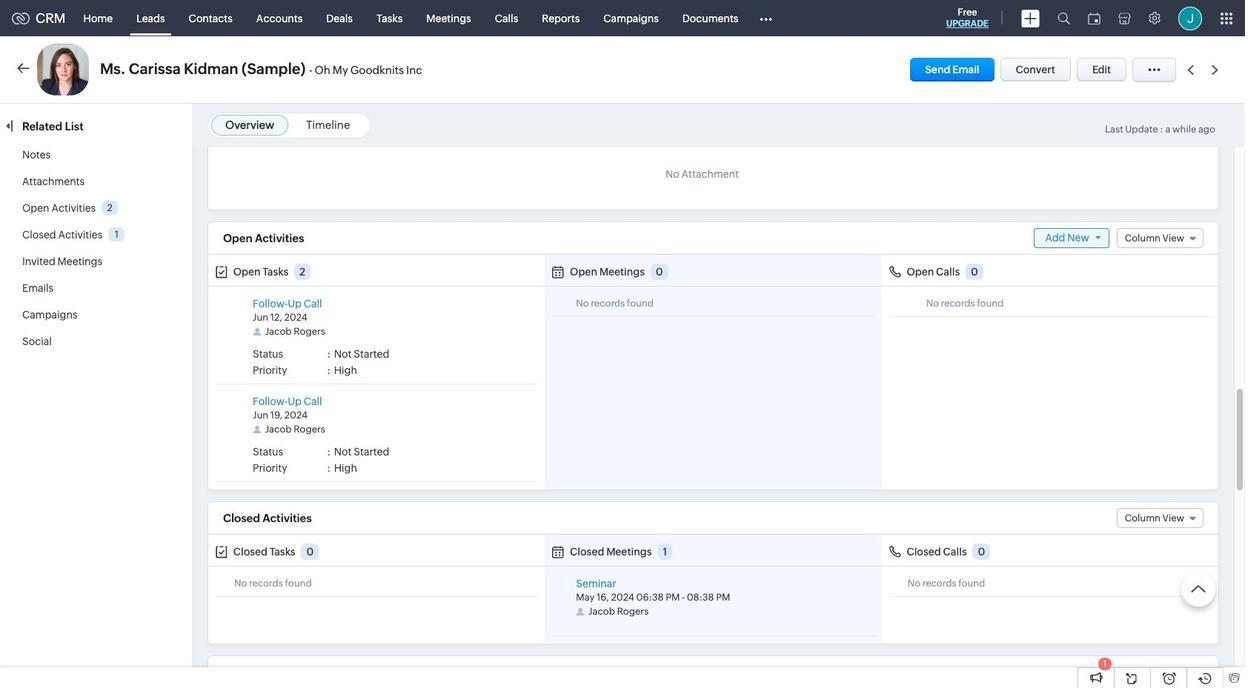 Task type: describe. For each thing, give the bounding box(es) containing it.
search element
[[1049, 0, 1080, 36]]

Other Modules field
[[751, 6, 783, 30]]

previous record image
[[1188, 65, 1195, 75]]

next record image
[[1213, 65, 1222, 75]]

logo image
[[12, 12, 30, 24]]



Task type: vqa. For each thing, say whether or not it's contained in the screenshot.
OTHER MODULES field
yes



Task type: locate. For each thing, give the bounding box(es) containing it.
create menu image
[[1022, 9, 1040, 27]]

search image
[[1058, 12, 1071, 24]]

profile image
[[1179, 6, 1203, 30]]

None field
[[1117, 228, 1204, 248]]

calendar image
[[1089, 12, 1101, 24]]

profile element
[[1170, 0, 1212, 36]]

create menu element
[[1013, 0, 1049, 36]]



